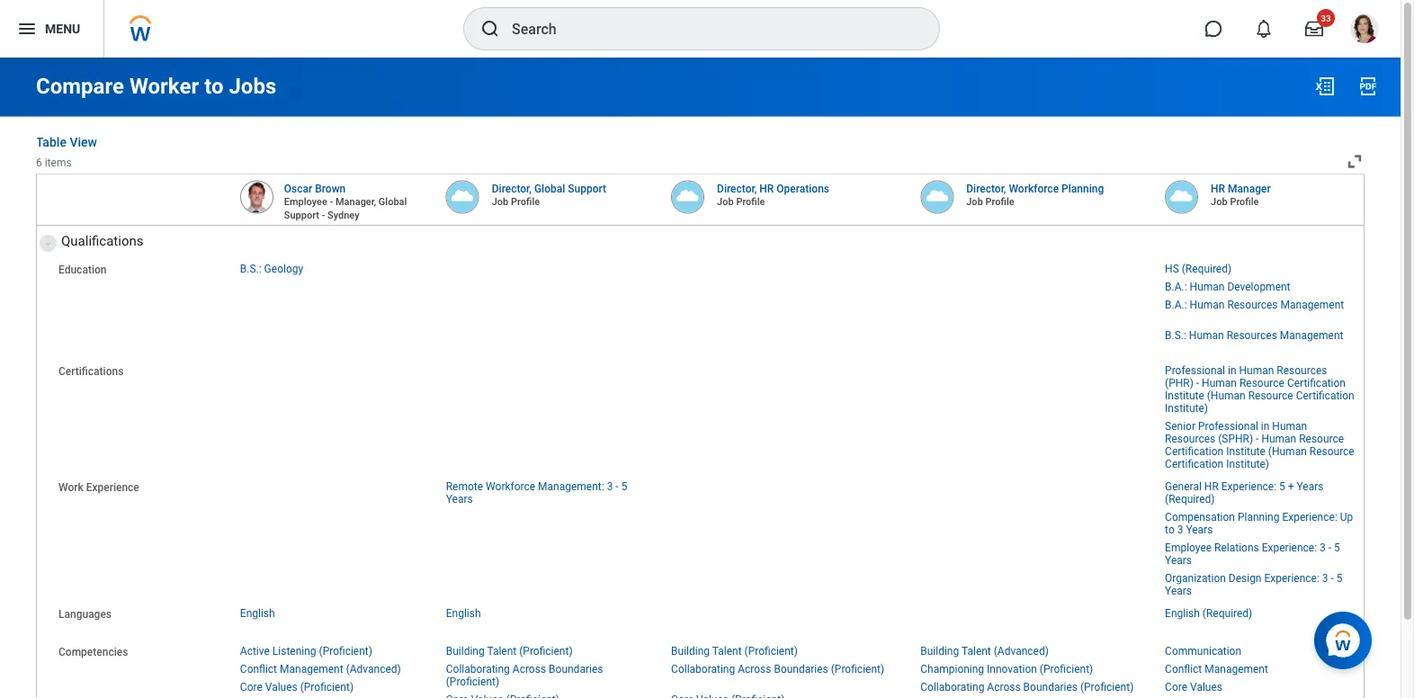 Task type: locate. For each thing, give the bounding box(es) containing it.
2 profile from the left
[[737, 196, 765, 207]]

2 talent from the left
[[713, 646, 742, 658]]

6
[[36, 156, 42, 169]]

job
[[492, 196, 509, 207], [717, 196, 734, 207], [967, 196, 984, 207], [1212, 196, 1228, 207]]

items selected list containing active listening (proficient)
[[240, 642, 430, 698]]

collaborating for 1st the building talent (proficient) link
[[446, 664, 510, 676]]

(required) up b.a.: human development link
[[1182, 263, 1232, 276]]

profile logan mcneil image
[[1351, 14, 1380, 47]]

5 inside organization design experience: 3 - 5 years
[[1337, 573, 1343, 585]]

2 english link from the left
[[446, 604, 481, 620]]

2 vertical spatial (required)
[[1203, 608, 1253, 620]]

1 horizontal spatial global
[[535, 182, 566, 195]]

building talent (proficient) link
[[446, 642, 573, 658], [672, 642, 798, 658]]

0 vertical spatial (advanced)
[[994, 646, 1049, 658]]

3 english from the left
[[1166, 608, 1201, 620]]

2 building from the left
[[672, 646, 710, 658]]

job profile down director, workforce planning
[[967, 196, 1015, 207]]

institute inside "professional in human resources (phr) - human resource certification institute (human resource certification institute)"
[[1166, 390, 1205, 402]]

resource up up at the bottom right
[[1310, 446, 1355, 458]]

job profile down "hr manager" at the right of page
[[1212, 196, 1260, 207]]

development
[[1228, 281, 1291, 294]]

certifications
[[59, 366, 124, 378]]

resource down "professional in human resources (phr) - human resource certification institute (human resource certification institute)"
[[1300, 433, 1345, 446]]

1 horizontal spatial (human
[[1269, 446, 1308, 458]]

2 horizontal spatial director,
[[967, 182, 1007, 195]]

3 inside compensation planning experience: up to 3 years
[[1178, 524, 1184, 537]]

items selected list containing hs  (required)
[[1166, 259, 1357, 356]]

profile down "hr manager" at the right of page
[[1231, 196, 1260, 207]]

search image
[[480, 18, 501, 40]]

1 vertical spatial in
[[1262, 420, 1270, 433]]

b.s.: human resources management link
[[1166, 326, 1344, 342]]

resource down b.s.: human resources management
[[1240, 377, 1285, 390]]

- down brown
[[330, 196, 333, 207]]

experience: inside general hr experience: 5 + years (required)
[[1222, 481, 1277, 493]]

-
[[330, 196, 333, 207], [322, 210, 325, 221], [1197, 377, 1200, 390], [1257, 433, 1260, 446], [616, 481, 619, 493], [1329, 542, 1332, 555], [1332, 573, 1335, 585]]

(required)
[[1182, 263, 1232, 276], [1166, 493, 1216, 506], [1203, 608, 1253, 620]]

1 director, from the left
[[492, 182, 532, 195]]

0 horizontal spatial support
[[284, 210, 320, 221]]

1 vertical spatial professional
[[1199, 420, 1259, 433]]

(required) for hs
[[1182, 263, 1232, 276]]

+
[[1289, 481, 1295, 493]]

- right (phr) in the right bottom of the page
[[1197, 377, 1200, 390]]

3 for organization design experience: 3 - 5 years
[[1323, 573, 1329, 585]]

0 horizontal spatial conflict
[[240, 664, 277, 676]]

workforce for director,
[[1009, 182, 1059, 195]]

1 vertical spatial workforce
[[486, 481, 536, 493]]

3 down "general" on the bottom right
[[1178, 524, 1184, 537]]

0 horizontal spatial across
[[513, 664, 546, 676]]

job profile down director, hr operations
[[717, 196, 765, 207]]

organization design experience: 3 - 5 years link
[[1166, 569, 1343, 598]]

to inside compensation planning experience: up to 3 years
[[1166, 524, 1175, 537]]

3 job profile from the left
[[967, 196, 1015, 207]]

profile down director, workforce planning
[[986, 196, 1015, 207]]

core for core values
[[1166, 682, 1188, 694]]

export to excel image
[[1315, 76, 1337, 97]]

compensation planning experience: up to 3 years link
[[1166, 508, 1354, 537]]

- right (sphr)
[[1257, 433, 1260, 446]]

institute) inside "professional in human resources (phr) - human resource certification institute (human resource certification institute)"
[[1166, 402, 1209, 415]]

experience: for design
[[1265, 573, 1320, 585]]

2 values from the left
[[1191, 682, 1223, 694]]

1 vertical spatial institute)
[[1227, 458, 1270, 471]]

3 inside remote workforce management: 3 - 5 years
[[607, 481, 613, 493]]

senior
[[1166, 420, 1196, 433]]

1 vertical spatial (required)
[[1166, 493, 1216, 506]]

0 vertical spatial workforce
[[1009, 182, 1059, 195]]

b.s.: inside 'b.s.: human resources management' link
[[1166, 330, 1187, 342]]

3 director, from the left
[[967, 182, 1007, 195]]

job for director, hr operations
[[717, 196, 734, 207]]

core values (proficient)
[[240, 682, 354, 694]]

institute
[[1166, 390, 1205, 402], [1227, 446, 1266, 458]]

1 vertical spatial employee
[[1166, 542, 1213, 555]]

3 inside organization design experience: 3 - 5 years
[[1323, 573, 1329, 585]]

institute) inside senior professional in human resources (sphr) - human resource certification institute (human resource certification institute)
[[1227, 458, 1270, 471]]

in right (sphr)
[[1262, 420, 1270, 433]]

compare worker to jobs main content
[[0, 58, 1401, 698]]

job down director, hr operations
[[717, 196, 734, 207]]

0 horizontal spatial global
[[379, 196, 407, 207]]

director, for director, workforce planning
[[967, 182, 1007, 195]]

competencies
[[59, 646, 128, 659]]

1 vertical spatial b.s.:
[[1166, 330, 1187, 342]]

b.a.: human development
[[1166, 281, 1291, 294]]

hr for experience:
[[1205, 481, 1219, 493]]

employee up organization
[[1166, 542, 1213, 555]]

2 conflict from the left
[[1166, 664, 1203, 676]]

collaborating across boundaries (proficient) link for second the building talent (proficient) link from left
[[672, 660, 885, 676]]

0 vertical spatial b.s.:
[[240, 263, 262, 276]]

operations
[[777, 182, 830, 195]]

experience: down compensation planning experience: up to 3 years
[[1263, 542, 1318, 555]]

0 horizontal spatial institute
[[1166, 390, 1205, 402]]

professional in human resources (phr) - human resource certification institute (human resource certification institute) link
[[1166, 361, 1355, 415]]

experience: inside organization design experience: 3 - 5 years
[[1265, 573, 1320, 585]]

institute up general hr experience: 5 + years (required) link
[[1227, 446, 1266, 458]]

1 horizontal spatial values
[[1191, 682, 1223, 694]]

job for director, global support
[[492, 196, 509, 207]]

33
[[1322, 13, 1332, 23]]

items selected list
[[1166, 259, 1357, 356], [1166, 361, 1357, 472], [1166, 477, 1357, 599], [240, 642, 430, 698], [446, 642, 657, 698], [672, 642, 907, 698], [921, 642, 1151, 698], [1166, 642, 1298, 698]]

certification up the senior professional in human resources (sphr) - human resource certification institute (human resource certification institute) 'link'
[[1297, 390, 1355, 402]]

0 horizontal spatial in
[[1229, 365, 1237, 377]]

profile
[[511, 196, 540, 207], [737, 196, 765, 207], [986, 196, 1015, 207], [1231, 196, 1260, 207]]

boundaries for second the building talent (proficient) link from left
[[774, 664, 829, 676]]

- down compensation planning experience: up to 3 years
[[1329, 542, 1332, 555]]

years inside general hr experience: 5 + years (required)
[[1297, 481, 1324, 493]]

(advanced) for building talent (advanced)
[[994, 646, 1049, 658]]

0 vertical spatial b.a.:
[[1166, 281, 1188, 294]]

1 vertical spatial institute
[[1227, 446, 1266, 458]]

3 down compensation planning experience: up to 3 years
[[1320, 542, 1327, 555]]

experience: down +
[[1283, 511, 1338, 524]]

1 building talent (proficient) from the left
[[446, 646, 573, 658]]

0 horizontal spatial workforce
[[486, 481, 536, 493]]

employee inside employee - manager, global support - sydney
[[284, 196, 328, 207]]

years inside employee relations experience: 3 - 5 years
[[1166, 555, 1193, 567]]

profile for manager
[[1231, 196, 1260, 207]]

2 horizontal spatial collaborating across boundaries (proficient)
[[921, 682, 1134, 694]]

general
[[1166, 481, 1202, 493]]

certification down senior
[[1166, 446, 1224, 458]]

hr manager link
[[1212, 179, 1272, 195]]

(advanced) down active listening (proficient)
[[346, 664, 401, 676]]

director, hr operations
[[717, 182, 830, 195]]

resources left (sphr)
[[1166, 433, 1216, 446]]

workforce inside remote workforce management: 3 - 5 years
[[486, 481, 536, 493]]

values down conflict management
[[1191, 682, 1223, 694]]

(required) inside general hr experience: 5 + years (required)
[[1166, 493, 1216, 506]]

1 horizontal spatial collaborating across boundaries (proficient)
[[672, 664, 885, 676]]

sydney
[[328, 210, 360, 221]]

0 vertical spatial institute)
[[1166, 402, 1209, 415]]

0 vertical spatial (human
[[1208, 390, 1246, 402]]

1 horizontal spatial building talent (proficient)
[[672, 646, 798, 658]]

experience: inside employee relations experience: 3 - 5 years
[[1263, 542, 1318, 555]]

table
[[36, 135, 67, 150]]

(human inside senior professional in human resources (sphr) - human resource certification institute (human resource certification institute)
[[1269, 446, 1308, 458]]

0 horizontal spatial boundaries
[[549, 664, 603, 676]]

(human up +
[[1269, 446, 1308, 458]]

view
[[70, 135, 97, 150]]

1 horizontal spatial english link
[[446, 604, 481, 620]]

1 horizontal spatial workforce
[[1009, 182, 1059, 195]]

support
[[568, 182, 607, 195], [284, 210, 320, 221]]

resources
[[1228, 299, 1279, 312], [1227, 330, 1278, 342], [1277, 365, 1328, 377], [1166, 433, 1216, 446]]

conflict up "core values" link
[[1166, 664, 1203, 676]]

1 vertical spatial (human
[[1269, 446, 1308, 458]]

1 talent from the left
[[487, 646, 517, 658]]

communication
[[1166, 646, 1242, 658]]

2 director, from the left
[[717, 182, 757, 195]]

collaborating across boundaries (proficient)
[[446, 664, 603, 689], [672, 664, 885, 676], [921, 682, 1134, 694]]

building
[[446, 646, 485, 658], [672, 646, 710, 658], [921, 646, 960, 658]]

1 horizontal spatial director,
[[717, 182, 757, 195]]

3 inside employee relations experience: 3 - 5 years
[[1320, 542, 1327, 555]]

0 horizontal spatial english link
[[240, 604, 275, 620]]

0 horizontal spatial institute)
[[1166, 402, 1209, 415]]

1 horizontal spatial institute)
[[1227, 458, 1270, 471]]

0 horizontal spatial director,
[[492, 182, 532, 195]]

fullscreen image
[[1346, 152, 1365, 171]]

job for hr manager
[[1212, 196, 1228, 207]]

building talent (proficient) for second the building talent (proficient) link from left
[[672, 646, 798, 658]]

building talent (proficient) for 1st the building talent (proficient) link
[[446, 646, 573, 658]]

building for building talent (advanced) link
[[921, 646, 960, 658]]

1 vertical spatial to
[[1166, 524, 1175, 537]]

institute) up general hr experience: 5 + years (required) link
[[1227, 458, 1270, 471]]

management down 'b.a.: human resources management'
[[1281, 330, 1344, 342]]

(proficient)
[[319, 646, 373, 658], [520, 646, 573, 658], [745, 646, 798, 658], [831, 664, 885, 676], [1040, 664, 1094, 676], [446, 676, 500, 689], [300, 682, 354, 694], [1081, 682, 1134, 694]]

institute inside senior professional in human resources (sphr) - human resource certification institute (human resource certification institute)
[[1227, 446, 1266, 458]]

job for director, workforce planning
[[967, 196, 984, 207]]

1 horizontal spatial planning
[[1238, 511, 1280, 524]]

0 horizontal spatial collaborating across boundaries (proficient)
[[446, 664, 603, 689]]

justify image
[[16, 18, 38, 40]]

1 vertical spatial (advanced)
[[346, 664, 401, 676]]

- right management:
[[616, 481, 619, 493]]

years
[[1297, 481, 1324, 493], [446, 493, 473, 506], [1187, 524, 1214, 537], [1166, 555, 1193, 567], [1166, 585, 1193, 598]]

manager,
[[336, 196, 376, 207]]

4 profile from the left
[[1231, 196, 1260, 207]]

1 core from the left
[[240, 682, 263, 694]]

3 building from the left
[[921, 646, 960, 658]]

championing innovation (proficient) link
[[921, 660, 1094, 676]]

view printable version (pdf) image
[[1358, 76, 1380, 97]]

Search Workday  search field
[[512, 9, 903, 49]]

years inside compensation planning experience: up to 3 years
[[1187, 524, 1214, 537]]

1 horizontal spatial (advanced)
[[994, 646, 1049, 658]]

employee inside employee relations experience: 3 - 5 years
[[1166, 542, 1213, 555]]

senior professional in human resources (sphr) - human resource certification institute (human resource certification institute) link
[[1166, 417, 1355, 471]]

talent
[[487, 646, 517, 658], [713, 646, 742, 658], [962, 646, 992, 658]]

english link
[[240, 604, 275, 620], [446, 604, 481, 620]]

organization design experience: 3 - 5 years
[[1166, 573, 1343, 598]]

director, workforce planning link
[[967, 179, 1105, 195]]

0 horizontal spatial english
[[240, 608, 275, 620]]

1 horizontal spatial across
[[738, 664, 772, 676]]

conflict down active
[[240, 664, 277, 676]]

profile down director, hr operations
[[737, 196, 765, 207]]

professional inside "professional in human resources (phr) - human resource certification institute (human resource certification institute)"
[[1166, 365, 1226, 377]]

core for core values (proficient)
[[240, 682, 263, 694]]

1 building from the left
[[446, 646, 485, 658]]

conflict management (advanced) link
[[240, 660, 401, 676]]

across
[[513, 664, 546, 676], [738, 664, 772, 676], [988, 682, 1021, 694]]

core down conflict management
[[1166, 682, 1188, 694]]

5 inside remote workforce management: 3 - 5 years
[[622, 481, 628, 493]]

- inside "professional in human resources (phr) - human resource certification institute (human resource certification institute)"
[[1197, 377, 1200, 390]]

building inside building talent (advanced) link
[[921, 646, 960, 658]]

planning
[[1062, 182, 1105, 195], [1238, 511, 1280, 524]]

professional
[[1166, 365, 1226, 377], [1199, 420, 1259, 433]]

oscar
[[284, 182, 313, 195]]

director, hr operations link
[[717, 179, 830, 195]]

1 horizontal spatial core
[[1166, 682, 1188, 694]]

5
[[622, 481, 628, 493], [1280, 481, 1286, 493], [1335, 542, 1341, 555], [1337, 573, 1343, 585]]

0 horizontal spatial collaborating across boundaries (proficient) link
[[446, 660, 603, 689]]

professional up senior
[[1166, 365, 1226, 377]]

collaborating across boundaries (proficient) link
[[446, 660, 603, 689], [672, 660, 885, 676], [921, 678, 1134, 694]]

2 job profile from the left
[[717, 196, 765, 207]]

b.s.: up (phr) in the right bottom of the page
[[1166, 330, 1187, 342]]

1 horizontal spatial building
[[672, 646, 710, 658]]

1 horizontal spatial boundaries
[[774, 664, 829, 676]]

3
[[607, 481, 613, 493], [1178, 524, 1184, 537], [1320, 542, 1327, 555], [1323, 573, 1329, 585]]

values inside 'link'
[[265, 682, 298, 694]]

1 horizontal spatial collaborating
[[672, 664, 736, 676]]

experience:
[[1222, 481, 1277, 493], [1283, 511, 1338, 524], [1263, 542, 1318, 555], [1265, 573, 1320, 585]]

1 horizontal spatial institute
[[1227, 446, 1266, 458]]

job profile for hr
[[717, 196, 765, 207]]

0 vertical spatial global
[[535, 182, 566, 195]]

in down b.s.: human resources management
[[1229, 365, 1237, 377]]

0 horizontal spatial employee
[[284, 196, 328, 207]]

1 vertical spatial support
[[284, 210, 320, 221]]

2 horizontal spatial building
[[921, 646, 960, 658]]

hr inside general hr experience: 5 + years (required)
[[1205, 481, 1219, 493]]

resources down b.s.: human resources management
[[1277, 365, 1328, 377]]

experience: down employee relations experience: 3 - 5 years
[[1265, 573, 1320, 585]]

to down "general" on the bottom right
[[1166, 524, 1175, 537]]

1 b.a.: from the top
[[1166, 281, 1188, 294]]

3 profile from the left
[[986, 196, 1015, 207]]

0 vertical spatial support
[[568, 182, 607, 195]]

values
[[265, 682, 298, 694], [1191, 682, 1223, 694]]

hr left operations
[[760, 182, 774, 195]]

5 inside employee relations experience: 3 - 5 years
[[1335, 542, 1341, 555]]

1 horizontal spatial b.s.:
[[1166, 330, 1187, 342]]

manager
[[1229, 182, 1272, 195]]

- inside employee relations experience: 3 - 5 years
[[1329, 542, 1332, 555]]

items selected list containing communication
[[1166, 642, 1298, 698]]

years inside remote workforce management: 3 - 5 years
[[446, 493, 473, 506]]

2 horizontal spatial english
[[1166, 608, 1201, 620]]

(required) up compensation
[[1166, 493, 1216, 506]]

english (required)
[[1166, 608, 1253, 620]]

0 horizontal spatial values
[[265, 682, 298, 694]]

1 vertical spatial planning
[[1238, 511, 1280, 524]]

- inside organization design experience: 3 - 5 years
[[1332, 573, 1335, 585]]

1 horizontal spatial employee
[[1166, 542, 1213, 555]]

certification
[[1288, 377, 1346, 390], [1297, 390, 1355, 402], [1166, 446, 1224, 458], [1166, 458, 1224, 471]]

(required) for english
[[1203, 608, 1253, 620]]

items selected list containing general hr experience: 5 + years (required)
[[1166, 477, 1357, 599]]

0 horizontal spatial building talent (proficient) link
[[446, 642, 573, 658]]

1 job from the left
[[492, 196, 509, 207]]

0 horizontal spatial (advanced)
[[346, 664, 401, 676]]

brown
[[315, 182, 346, 195]]

institute up senior
[[1166, 390, 1205, 402]]

1 vertical spatial global
[[379, 196, 407, 207]]

(human
[[1208, 390, 1246, 402], [1269, 446, 1308, 458]]

b.s.:
[[240, 263, 262, 276], [1166, 330, 1187, 342]]

2 building talent (proficient) from the left
[[672, 646, 798, 658]]

0 vertical spatial in
[[1229, 365, 1237, 377]]

1 horizontal spatial to
[[1166, 524, 1175, 537]]

4 job from the left
[[1212, 196, 1228, 207]]

0 horizontal spatial talent
[[487, 646, 517, 658]]

b.a.:
[[1166, 281, 1188, 294], [1166, 299, 1188, 312]]

2 core from the left
[[1166, 682, 1188, 694]]

1 horizontal spatial in
[[1262, 420, 1270, 433]]

management:
[[538, 481, 605, 493]]

years for employee relations experience: 3 - 5 years
[[1166, 555, 1193, 567]]

core down active
[[240, 682, 263, 694]]

0 horizontal spatial planning
[[1062, 182, 1105, 195]]

resources inside senior professional in human resources (sphr) - human resource certification institute (human resource certification institute)
[[1166, 433, 1216, 446]]

resources down development
[[1228, 299, 1279, 312]]

(advanced) up innovation
[[994, 646, 1049, 658]]

employee
[[284, 196, 328, 207], [1166, 542, 1213, 555]]

(human inside "professional in human resources (phr) - human resource certification institute (human resource certification institute)"
[[1208, 390, 1246, 402]]

workforce
[[1009, 182, 1059, 195], [486, 481, 536, 493]]

job down director, workforce planning
[[967, 196, 984, 207]]

experience: inside compensation planning experience: up to 3 years
[[1283, 511, 1338, 524]]

0 horizontal spatial building
[[446, 646, 485, 658]]

1 horizontal spatial building talent (proficient) link
[[672, 642, 798, 658]]

hr left the manager
[[1212, 182, 1226, 195]]

languages
[[59, 609, 112, 621]]

2 horizontal spatial talent
[[962, 646, 992, 658]]

3 job from the left
[[967, 196, 984, 207]]

resources inside "professional in human resources (phr) - human resource certification institute (human resource certification institute)"
[[1277, 365, 1328, 377]]

5 for organization design experience: 3 - 5 years
[[1337, 573, 1343, 585]]

0 horizontal spatial collaborating
[[446, 664, 510, 676]]

- down employee relations experience: 3 - 5 years
[[1332, 573, 1335, 585]]

to left jobs
[[204, 73, 224, 99]]

0 vertical spatial employee
[[284, 196, 328, 207]]

2 b.a.: from the top
[[1166, 299, 1188, 312]]

in
[[1229, 365, 1237, 377], [1262, 420, 1270, 433]]

years inside organization design experience: 3 - 5 years
[[1166, 585, 1193, 598]]

3 right management:
[[607, 481, 613, 493]]

(human up (sphr)
[[1208, 390, 1246, 402]]

listening
[[273, 646, 316, 658]]

0 vertical spatial to
[[204, 73, 224, 99]]

job profile down director, global support
[[492, 196, 540, 207]]

menu
[[45, 21, 80, 36]]

employee down oscar
[[284, 196, 328, 207]]

4 job profile from the left
[[1212, 196, 1260, 207]]

senior professional in human resources (sphr) - human resource certification institute (human resource certification institute)
[[1166, 420, 1355, 471]]

boundaries
[[549, 664, 603, 676], [774, 664, 829, 676], [1024, 682, 1078, 694]]

institute)
[[1166, 402, 1209, 415], [1227, 458, 1270, 471]]

(proficient) inside 'link'
[[300, 682, 354, 694]]

1 horizontal spatial collaborating across boundaries (proficient) link
[[672, 660, 885, 676]]

global
[[535, 182, 566, 195], [379, 196, 407, 207]]

0 vertical spatial planning
[[1062, 182, 1105, 195]]

0 horizontal spatial building talent (proficient)
[[446, 646, 573, 658]]

b.s.: for b.s.: human resources management
[[1166, 330, 1187, 342]]

conflict management
[[1166, 664, 1269, 676]]

job down "hr manager" at the right of page
[[1212, 196, 1228, 207]]

2 horizontal spatial across
[[988, 682, 1021, 694]]

values down listening
[[265, 682, 298, 694]]

5 inside general hr experience: 5 + years (required)
[[1280, 481, 1286, 493]]

across for second the building talent (proficient) link from left
[[738, 664, 772, 676]]

in inside senior professional in human resources (sphr) - human resource certification institute (human resource certification institute)
[[1262, 420, 1270, 433]]

building talent (proficient)
[[446, 646, 573, 658], [672, 646, 798, 658]]

conflict for conflict management (advanced)
[[240, 664, 277, 676]]

1 horizontal spatial support
[[568, 182, 607, 195]]

b.a.: human development link
[[1166, 277, 1291, 294]]

hr inside director, hr operations link
[[760, 182, 774, 195]]

0 horizontal spatial b.s.:
[[240, 263, 262, 276]]

general hr experience: 5 + years (required) link
[[1166, 477, 1324, 506]]

(required) down organization design experience: 3 - 5 years
[[1203, 608, 1253, 620]]

workforce for remote
[[486, 481, 536, 493]]

2 job from the left
[[717, 196, 734, 207]]

1 vertical spatial b.a.:
[[1166, 299, 1188, 312]]

compare
[[36, 73, 124, 99]]

1 horizontal spatial english
[[446, 608, 481, 620]]

b.s.: inside b.s.: geology link
[[240, 263, 262, 276]]

collaborating for second the building talent (proficient) link from left
[[672, 664, 736, 676]]

1 conflict from the left
[[240, 664, 277, 676]]

b.s.: left geology
[[240, 263, 262, 276]]

0 vertical spatial professional
[[1166, 365, 1226, 377]]

3 talent from the left
[[962, 646, 992, 658]]

1 horizontal spatial conflict
[[1166, 664, 1203, 676]]

institute) up senior
[[1166, 402, 1209, 415]]

3 down employee relations experience: 3 - 5 years
[[1323, 573, 1329, 585]]

professional right senior
[[1199, 420, 1259, 433]]

general hr experience: 5 + years (required)
[[1166, 481, 1324, 506]]

hr
[[760, 182, 774, 195], [1212, 182, 1226, 195], [1205, 481, 1219, 493]]

0 horizontal spatial (human
[[1208, 390, 1246, 402]]

profile down director, global support
[[511, 196, 540, 207]]

0 horizontal spatial core
[[240, 682, 263, 694]]

core inside 'link'
[[240, 682, 263, 694]]

b.a.: human resources management link
[[1166, 295, 1345, 312]]

hr for operations
[[760, 182, 774, 195]]

1 profile from the left
[[511, 196, 540, 207]]

0 vertical spatial (required)
[[1182, 263, 1232, 276]]

experience: up compensation planning experience: up to 3 years link
[[1222, 481, 1277, 493]]

hr right "general" on the bottom right
[[1205, 481, 1219, 493]]

1 job profile from the left
[[492, 196, 540, 207]]

1 values from the left
[[265, 682, 298, 694]]

active listening (proficient) link
[[240, 642, 373, 658]]

0 vertical spatial institute
[[1166, 390, 1205, 402]]

1 horizontal spatial talent
[[713, 646, 742, 658]]

job down director, global support
[[492, 196, 509, 207]]

director,
[[492, 182, 532, 195], [717, 182, 757, 195], [967, 182, 1007, 195]]



Task type: describe. For each thing, give the bounding box(es) containing it.
experience
[[86, 482, 139, 494]]

b.s.: for b.s.: geology
[[240, 263, 262, 276]]

5 for remote workforce management: 3 - 5 years
[[622, 481, 628, 493]]

talent for 1st the building talent (proficient) link
[[487, 646, 517, 658]]

experience: for hr
[[1222, 481, 1277, 493]]

remote
[[446, 481, 483, 493]]

inbox large image
[[1306, 20, 1324, 38]]

collaborating across boundaries (proficient) for 1st the building talent (proficient) link
[[446, 664, 603, 689]]

geology
[[264, 263, 303, 276]]

job profile for global
[[492, 196, 540, 207]]

profile for global
[[511, 196, 540, 207]]

- inside senior professional in human resources (sphr) - human resource certification institute (human resource certification institute)
[[1257, 433, 1260, 446]]

years for compensation planning experience: up to 3 years
[[1187, 524, 1214, 537]]

compensation
[[1166, 511, 1236, 524]]

support inside employee - manager, global support - sydney
[[284, 210, 320, 221]]

hr manager
[[1212, 182, 1272, 195]]

3 for remote workforce management: 3 - 5 years
[[607, 481, 613, 493]]

2 english from the left
[[446, 608, 481, 620]]

33 button
[[1295, 9, 1336, 49]]

years for remote workforce management: 3 - 5 years
[[446, 493, 473, 506]]

2 horizontal spatial collaborating across boundaries (proficient) link
[[921, 678, 1134, 694]]

notifications large image
[[1256, 20, 1274, 38]]

2 horizontal spatial collaborating
[[921, 682, 985, 694]]

- inside remote workforce management: 3 - 5 years
[[616, 481, 619, 493]]

b.a.: human resources management
[[1166, 299, 1345, 312]]

conflict for conflict management
[[1166, 664, 1203, 676]]

b.a.: for b.a.: human development
[[1166, 281, 1188, 294]]

1 english from the left
[[240, 608, 275, 620]]

across for 1st the building talent (proficient) link
[[513, 664, 546, 676]]

english inside english (required) link
[[1166, 608, 1201, 620]]

global inside employee - manager, global support - sydney
[[379, 196, 407, 207]]

core values (proficient) link
[[240, 678, 354, 694]]

resources down 'b.a.: human resources management'
[[1227, 330, 1278, 342]]

experience: for relations
[[1263, 542, 1318, 555]]

championing
[[921, 664, 985, 676]]

experience: for planning
[[1283, 511, 1338, 524]]

professional in human resources (phr) - human resource certification institute (human resource certification institute)
[[1166, 365, 1355, 415]]

active
[[240, 646, 270, 658]]

certification up "general" on the bottom right
[[1166, 458, 1224, 471]]

profile for workforce
[[986, 196, 1015, 207]]

collaborating across boundaries (proficient) link for 1st the building talent (proficient) link
[[446, 660, 603, 689]]

compensation planning experience: up to 3 years
[[1166, 511, 1354, 537]]

director, global support link
[[492, 179, 607, 195]]

(sphr)
[[1219, 433, 1254, 446]]

worker
[[130, 73, 199, 99]]

2 horizontal spatial boundaries
[[1024, 682, 1078, 694]]

talent for second the building talent (proficient) link from left
[[713, 646, 742, 658]]

employee relations experience: 3 - 5 years link
[[1166, 538, 1341, 567]]

menu button
[[0, 0, 104, 58]]

innovation
[[987, 664, 1038, 676]]

profile for hr
[[737, 196, 765, 207]]

resource up the senior professional in human resources (sphr) - human resource certification institute (human resource certification institute) 'link'
[[1249, 390, 1294, 402]]

championing innovation (proficient)
[[921, 664, 1094, 676]]

collaborating across boundaries (proficient) for second the building talent (proficient) link from left
[[672, 664, 885, 676]]

jobs
[[229, 73, 277, 99]]

collapse image
[[41, 233, 51, 255]]

management down development
[[1281, 299, 1345, 312]]

planning inside compensation planning experience: up to 3 years
[[1238, 511, 1280, 524]]

1 english link from the left
[[240, 604, 275, 620]]

5 for employee relations experience: 3 - 5 years
[[1335, 542, 1341, 555]]

work
[[59, 482, 83, 494]]

core values
[[1166, 682, 1223, 694]]

work experience
[[59, 482, 139, 494]]

- left sydney
[[322, 210, 325, 221]]

employee for years
[[1166, 542, 1213, 555]]

english (required) link
[[1166, 604, 1253, 620]]

design
[[1229, 573, 1262, 585]]

conflict management link
[[1166, 660, 1269, 676]]

building for second the building talent (proficient) link from left
[[672, 646, 710, 658]]

hs
[[1166, 263, 1180, 276]]

conflict management (advanced)
[[240, 664, 401, 676]]

employee - manager, global support - sydney
[[284, 196, 407, 221]]

in inside "professional in human resources (phr) - human resource certification institute (human resource certification institute)"
[[1229, 365, 1237, 377]]

communication link
[[1166, 642, 1242, 658]]

management down active listening (proficient)
[[280, 664, 344, 676]]

table view button
[[36, 134, 97, 152]]

boundaries for 1st the building talent (proficient) link
[[549, 664, 603, 676]]

relations
[[1215, 542, 1260, 555]]

building for 1st the building talent (proficient) link
[[446, 646, 485, 658]]

values for core values (proficient)
[[265, 682, 298, 694]]

0 horizontal spatial to
[[204, 73, 224, 99]]

remote workforce management: 3 - 5 years link
[[446, 477, 628, 506]]

items
[[45, 156, 72, 169]]

job profile for manager
[[1212, 196, 1260, 207]]

values for core values
[[1191, 682, 1223, 694]]

talent for building talent (advanced) link
[[962, 646, 992, 658]]

professional inside senior professional in human resources (sphr) - human resource certification institute (human resource certification institute)
[[1199, 420, 1259, 433]]

director, workforce planning
[[967, 182, 1105, 195]]

core values link
[[1166, 678, 1223, 694]]

qualifications
[[61, 233, 144, 249]]

job profile for workforce
[[967, 196, 1015, 207]]

remote workforce management: 3 - 5 years
[[446, 481, 628, 506]]

1 building talent (proficient) link from the left
[[446, 642, 573, 658]]

director, global support
[[492, 182, 607, 195]]

employee for sydney
[[284, 196, 328, 207]]

director, for director, hr operations
[[717, 182, 757, 195]]

director, for director, global support
[[492, 182, 532, 195]]

6 items
[[36, 156, 72, 169]]

years for organization design experience: 3 - 5 years
[[1166, 585, 1193, 598]]

hs  (required)
[[1166, 263, 1232, 276]]

organization
[[1166, 573, 1227, 585]]

active listening (proficient)
[[240, 646, 373, 658]]

(phr)
[[1166, 377, 1194, 390]]

up
[[1341, 511, 1354, 524]]

items selected list containing professional in human resources (phr) - human resource certification institute (human resource certification institute)
[[1166, 361, 1357, 472]]

employee relations experience: 3 - 5 years
[[1166, 542, 1341, 567]]

management down communication on the right bottom of page
[[1205, 664, 1269, 676]]

hr inside hr manager link
[[1212, 182, 1226, 195]]

b.s.: human resources management
[[1166, 330, 1344, 342]]

2 building talent (proficient) link from the left
[[672, 642, 798, 658]]

table view
[[36, 135, 97, 150]]

hs  (required) link
[[1166, 259, 1232, 276]]

certification down b.s.: human resources management
[[1288, 377, 1346, 390]]

b.a.: for b.a.: human resources management
[[1166, 299, 1188, 312]]

oscar brown link
[[284, 179, 346, 195]]

3 for employee relations experience: 3 - 5 years
[[1320, 542, 1327, 555]]

compare worker to jobs
[[36, 73, 277, 99]]

building talent (advanced) link
[[921, 642, 1049, 658]]

items selected list containing building talent (advanced)
[[921, 642, 1151, 698]]

b.s.: geology
[[240, 263, 303, 276]]

education
[[59, 264, 107, 276]]

oscar brown
[[284, 182, 346, 195]]

building talent (advanced)
[[921, 646, 1049, 658]]

(advanced) for conflict management (advanced)
[[346, 664, 401, 676]]



Task type: vqa. For each thing, say whether or not it's contained in the screenshot.


